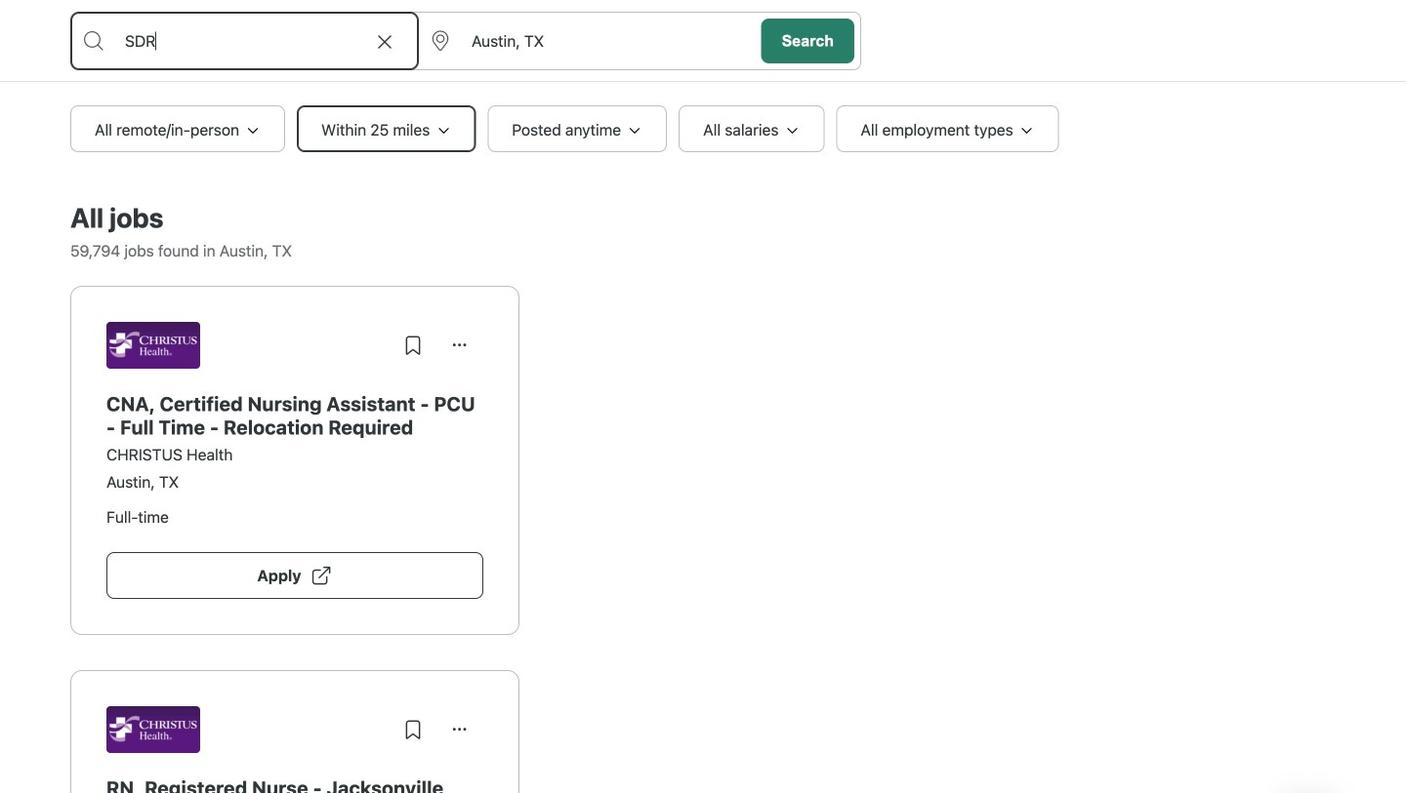 Task type: vqa. For each thing, say whether or not it's contained in the screenshot.
customer service representative element
no



Task type: describe. For each thing, give the bounding box(es) containing it.
cna, certified nursing assistant - pcu - full time - relocation required element
[[106, 393, 483, 439]]

rn, registered nurse - jacksonville general surgery - relocation required element
[[106, 777, 483, 794]]

save job for later image for rn, registered nurse - jacksonville general surgery - relocation required element
[[401, 719, 425, 742]]

Search job title or keyword search field
[[71, 13, 418, 69]]

cna, certified nursing assistant - pcu - full time - relocation required image
[[106, 322, 200, 369]]

Location search field
[[418, 13, 755, 69]]



Task type: locate. For each thing, give the bounding box(es) containing it.
2 save job for later image from the top
[[401, 719, 425, 742]]

1 vertical spatial save job for later image
[[401, 719, 425, 742]]

1 save job for later image from the top
[[401, 334, 425, 357]]

rn, registered nurse - jacksonville general surgery - relocation required image
[[106, 707, 200, 754]]

save job for later image for cna, certified nursing assistant - pcu - full time - relocation required element
[[401, 334, 425, 357]]

save job for later image
[[401, 334, 425, 357], [401, 719, 425, 742]]

0 vertical spatial save job for later image
[[401, 334, 425, 357]]

None button
[[436, 322, 483, 369], [436, 707, 483, 754], [436, 322, 483, 369], [436, 707, 483, 754]]



